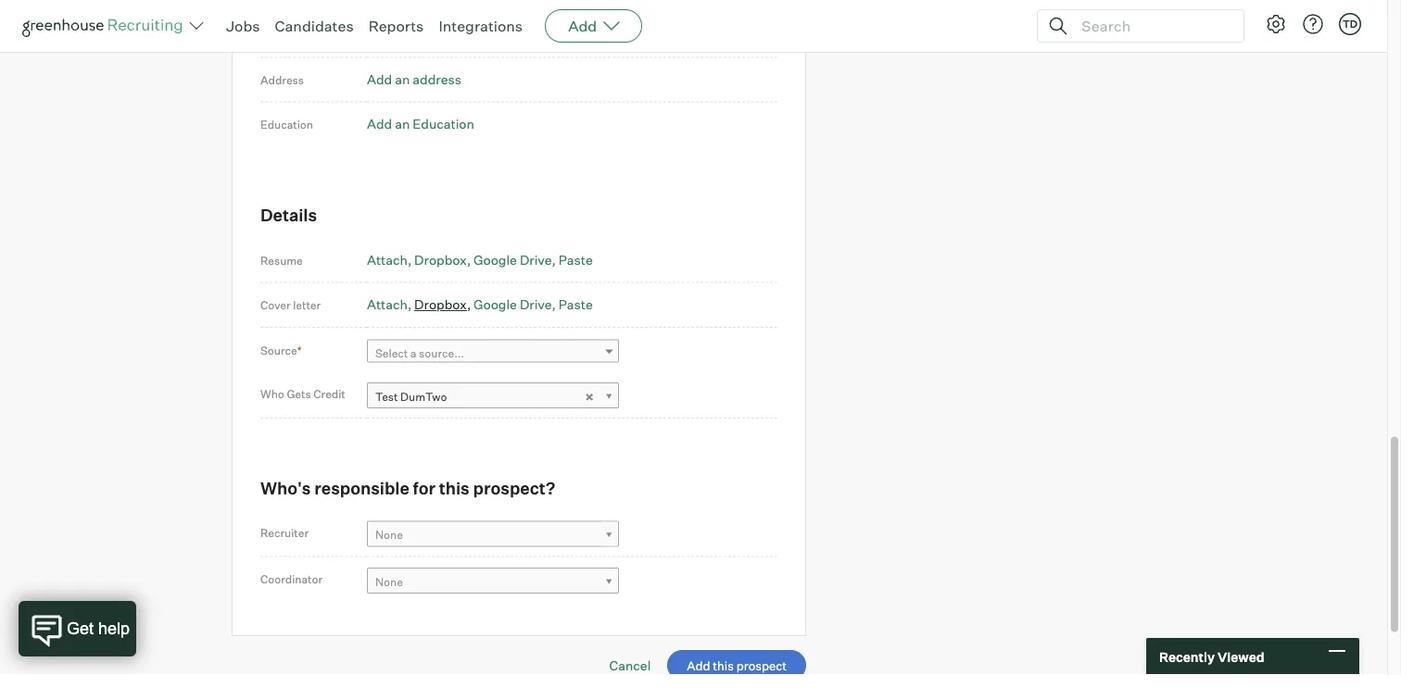 Task type: locate. For each thing, give the bounding box(es) containing it.
0 vertical spatial attach link
[[367, 252, 412, 268]]

an for education
[[395, 116, 410, 132]]

0 vertical spatial paste link
[[559, 252, 593, 268]]

1 attach from the top
[[367, 252, 408, 268]]

drive for cover letter
[[520, 297, 552, 313]]

td button
[[1339, 13, 1362, 35]]

1 vertical spatial attach link
[[367, 297, 412, 313]]

paste for resume
[[559, 252, 593, 268]]

greenhouse recruiting image
[[22, 15, 189, 37]]

google for resume
[[474, 252, 517, 268]]

2 dropbox link from the top
[[414, 297, 471, 313]]

None submit
[[668, 651, 806, 676]]

test dumtwo link
[[367, 383, 619, 410]]

1 vertical spatial attach dropbox google drive paste
[[367, 297, 593, 313]]

0 vertical spatial google drive link
[[474, 252, 556, 268]]

test
[[375, 390, 398, 404]]

1 vertical spatial paste link
[[559, 297, 593, 313]]

1 vertical spatial attach
[[367, 297, 408, 313]]

0 vertical spatial an
[[395, 71, 410, 87]]

add
[[568, 17, 597, 35], [367, 27, 392, 43], [367, 71, 392, 87], [367, 116, 392, 132]]

dropbox
[[414, 252, 467, 268], [414, 297, 467, 313]]

for
[[413, 478, 436, 499]]

dropbox link for cover letter
[[414, 297, 471, 313]]

1 vertical spatial google drive link
[[474, 297, 556, 313]]

1 google from the top
[[474, 252, 517, 268]]

2 attach from the top
[[367, 297, 408, 313]]

who gets credit
[[260, 388, 346, 402]]

a for add
[[395, 27, 402, 43]]

1 drive from the top
[[520, 252, 552, 268]]

td
[[1343, 18, 1358, 30]]

website
[[405, 27, 452, 43]]

coordinator
[[260, 573, 323, 586]]

attach for cover letter
[[367, 297, 408, 313]]

attach link
[[367, 252, 412, 268], [367, 297, 412, 313]]

2 paste link from the top
[[559, 297, 593, 313]]

a inside select a source... link
[[411, 347, 417, 361]]

2 none link from the top
[[367, 568, 619, 595]]

add an address link
[[367, 71, 462, 87]]

1 attach link from the top
[[367, 252, 412, 268]]

a for select
[[411, 347, 417, 361]]

1 vertical spatial an
[[395, 116, 410, 132]]

2 attach link from the top
[[367, 297, 412, 313]]

address
[[413, 71, 462, 87]]

1 vertical spatial none link
[[367, 568, 619, 595]]

cover letter
[[260, 298, 321, 312]]

google drive link for resume
[[474, 252, 556, 268]]

1 vertical spatial dropbox
[[414, 297, 467, 313]]

recruiter
[[260, 526, 309, 540]]

add for add an education
[[367, 116, 392, 132]]

0 horizontal spatial education
[[260, 117, 313, 131]]

1 dropbox link from the top
[[414, 252, 471, 268]]

1 vertical spatial none
[[375, 575, 403, 589]]

attach dropbox google drive paste
[[367, 252, 593, 268], [367, 297, 593, 313]]

1 none from the top
[[375, 528, 403, 542]]

attach
[[367, 252, 408, 268], [367, 297, 408, 313]]

2 attach dropbox google drive paste from the top
[[367, 297, 593, 313]]

none link
[[367, 522, 619, 548], [367, 568, 619, 595]]

add an address
[[367, 71, 462, 87]]

none for recruiter
[[375, 528, 403, 542]]

0 vertical spatial paste
[[559, 252, 593, 268]]

2 google from the top
[[474, 297, 517, 313]]

0 vertical spatial none link
[[367, 522, 619, 548]]

1 dropbox from the top
[[414, 252, 467, 268]]

a
[[395, 27, 402, 43], [411, 347, 417, 361]]

education
[[413, 116, 474, 132], [260, 117, 313, 131]]

0 horizontal spatial a
[[395, 27, 402, 43]]

an
[[395, 71, 410, 87], [395, 116, 410, 132]]

add inside add 'popup button'
[[568, 17, 597, 35]]

add an education link
[[367, 116, 474, 132]]

google
[[474, 252, 517, 268], [474, 297, 517, 313]]

details
[[260, 205, 317, 226]]

1 vertical spatial drive
[[520, 297, 552, 313]]

1 horizontal spatial education
[[413, 116, 474, 132]]

1 paste from the top
[[559, 252, 593, 268]]

paste link
[[559, 252, 593, 268], [559, 297, 593, 313]]

1 google drive link from the top
[[474, 252, 556, 268]]

attach dropbox google drive paste for cover letter
[[367, 297, 593, 313]]

integrations
[[439, 17, 523, 35]]

1 paste link from the top
[[559, 252, 593, 268]]

0 vertical spatial dropbox link
[[414, 252, 471, 268]]

2 none from the top
[[375, 575, 403, 589]]

google for cover letter
[[474, 297, 517, 313]]

1 attach dropbox google drive paste from the top
[[367, 252, 593, 268]]

2 dropbox from the top
[[414, 297, 467, 313]]

google drive link
[[474, 252, 556, 268], [474, 297, 556, 313]]

1 horizontal spatial a
[[411, 347, 417, 361]]

2 drive from the top
[[520, 297, 552, 313]]

0 vertical spatial none
[[375, 528, 403, 542]]

1 vertical spatial a
[[411, 347, 417, 361]]

paste link for resume
[[559, 252, 593, 268]]

an down the add an address "link"
[[395, 116, 410, 132]]

0 vertical spatial a
[[395, 27, 402, 43]]

recently viewed
[[1160, 649, 1265, 665]]

jobs link
[[226, 17, 260, 35]]

dropbox link
[[414, 252, 471, 268], [414, 297, 471, 313]]

0 vertical spatial dropbox
[[414, 252, 467, 268]]

2 paste from the top
[[559, 297, 593, 313]]

paste for cover letter
[[559, 297, 593, 313]]

0 vertical spatial attach dropbox google drive paste
[[367, 252, 593, 268]]

1 vertical spatial dropbox link
[[414, 297, 471, 313]]

1 vertical spatial paste
[[559, 297, 593, 313]]

an left address
[[395, 71, 410, 87]]

a left website
[[395, 27, 402, 43]]

recently
[[1160, 649, 1215, 665]]

2 google drive link from the top
[[474, 297, 556, 313]]

add for add a website
[[367, 27, 392, 43]]

none
[[375, 528, 403, 542], [375, 575, 403, 589]]

cover
[[260, 298, 291, 312]]

drive
[[520, 252, 552, 268], [520, 297, 552, 313]]

select a source... link
[[367, 340, 619, 367]]

0 vertical spatial attach
[[367, 252, 408, 268]]

integrations link
[[439, 17, 523, 35]]

paste
[[559, 252, 593, 268], [559, 297, 593, 313]]

2 an from the top
[[395, 116, 410, 132]]

a right select
[[411, 347, 417, 361]]

0 vertical spatial drive
[[520, 252, 552, 268]]

dumtwo
[[401, 390, 447, 404]]

1 an from the top
[[395, 71, 410, 87]]

0 vertical spatial google
[[474, 252, 517, 268]]

1 vertical spatial google
[[474, 297, 517, 313]]

1 none link from the top
[[367, 522, 619, 548]]

resume
[[260, 253, 303, 267]]

add an education
[[367, 116, 474, 132]]

source *
[[260, 343, 302, 357]]



Task type: vqa. For each thing, say whether or not it's contained in the screenshot.
the topmost 'pipeline'
no



Task type: describe. For each thing, give the bounding box(es) containing it.
drive for resume
[[520, 252, 552, 268]]

prospect?
[[473, 478, 556, 499]]

select
[[375, 347, 408, 361]]

none link for recruiter
[[367, 522, 619, 548]]

who's
[[260, 478, 311, 499]]

google drive link for cover letter
[[474, 297, 556, 313]]

dropbox link for resume
[[414, 252, 471, 268]]

none link for coordinator
[[367, 568, 619, 595]]

configure image
[[1265, 13, 1288, 35]]

dropbox for cover letter
[[414, 297, 467, 313]]

add button
[[545, 9, 643, 43]]

candidates
[[275, 17, 354, 35]]

*
[[297, 343, 302, 357]]

source
[[260, 343, 297, 357]]

websites
[[260, 28, 309, 42]]

test dumtwo
[[375, 390, 447, 404]]

letter
[[293, 298, 321, 312]]

an for address
[[395, 71, 410, 87]]

attach link for resume
[[367, 252, 412, 268]]

jobs
[[226, 17, 260, 35]]

add a website
[[367, 27, 452, 43]]

td button
[[1336, 9, 1365, 39]]

cancel
[[610, 658, 651, 674]]

candidates link
[[275, 17, 354, 35]]

Search text field
[[1077, 13, 1227, 39]]

gets
[[287, 388, 311, 402]]

paste link for cover letter
[[559, 297, 593, 313]]

cancel link
[[610, 658, 651, 674]]

add for add
[[568, 17, 597, 35]]

credit
[[314, 388, 346, 402]]

viewed
[[1218, 649, 1265, 665]]

who's responsible for this prospect?
[[260, 478, 556, 499]]

reports link
[[369, 17, 424, 35]]

responsible
[[315, 478, 410, 499]]

dropbox for resume
[[414, 252, 467, 268]]

none for coordinator
[[375, 575, 403, 589]]

reports
[[369, 17, 424, 35]]

attach link for cover letter
[[367, 297, 412, 313]]

select a source...
[[375, 347, 465, 361]]

source...
[[419, 347, 465, 361]]

address
[[260, 73, 304, 87]]

attach dropbox google drive paste for resume
[[367, 252, 593, 268]]

this
[[439, 478, 470, 499]]

who
[[260, 388, 284, 402]]

add for add an address
[[367, 71, 392, 87]]

add a website link
[[367, 27, 452, 43]]

attach for resume
[[367, 252, 408, 268]]



